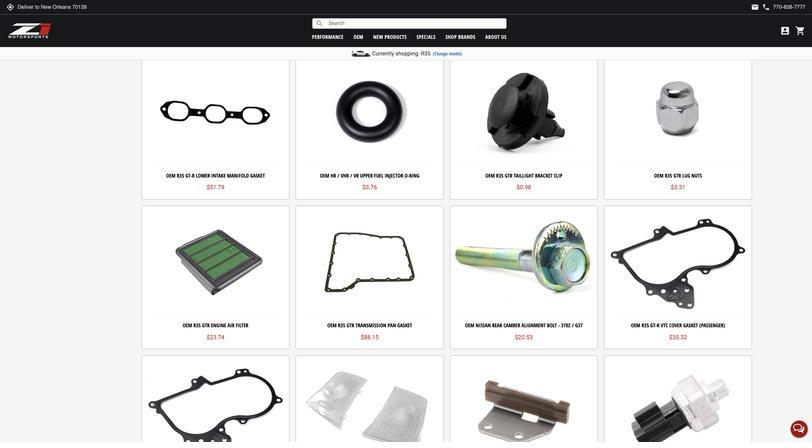 Task type: describe. For each thing, give the bounding box(es) containing it.
oem r35 gt-r lower intake manifold gasket
[[166, 172, 265, 179]]

transmission
[[356, 322, 387, 329]]

- inside oem nissan accessory wheel locks / locking lug nuts set - 4 lugs & key
[[432, 6, 434, 13]]

locking
[[385, 6, 402, 13]]

filter
[[236, 322, 249, 329]]

o-
[[405, 172, 410, 179]]

4
[[435, 6, 438, 13]]

key
[[374, 11, 381, 18]]

search
[[316, 20, 324, 27]]

oem nissan rear camber alignment bolt - 370z / g37
[[465, 322, 583, 329]]

gtr for engine
[[202, 322, 210, 329]]

370z
[[562, 322, 571, 329]]

oem for oem r35 gtr engine air filter
[[183, 322, 192, 329]]

pan
[[388, 322, 396, 329]]

(passenger)
[[700, 322, 726, 329]]

$3.31
[[671, 184, 686, 191]]

vhr
[[341, 172, 349, 179]]

lower
[[196, 172, 210, 179]]

upper
[[360, 172, 373, 179]]

gtr for transmission
[[347, 322, 355, 329]]

about us link
[[486, 33, 507, 40]]

lug inside oem nissan accessory wheel locks / locking lug nuts set - 4 lugs & key
[[404, 6, 411, 13]]

taillight
[[514, 172, 534, 179]]

oem r35 gtr transmission pan gasket
[[328, 322, 412, 329]]

gtr for taillight
[[505, 172, 513, 179]]

mail link
[[752, 3, 760, 11]]

Search search field
[[324, 19, 507, 29]]

about
[[486, 33, 500, 40]]

account_box
[[781, 26, 791, 36]]

oem for oem r35 gtr transmission pan gasket
[[328, 322, 337, 329]]

accessory
[[329, 6, 351, 13]]

intake
[[211, 172, 226, 179]]

performance
[[312, 33, 344, 40]]

r35 left (change
[[421, 50, 431, 57]]

lugs
[[359, 11, 369, 18]]

specials
[[417, 33, 436, 40]]

mail phone
[[752, 3, 771, 11]]

1 vertical spatial lug
[[683, 172, 691, 179]]

cover
[[670, 322, 682, 329]]

performance link
[[312, 33, 344, 40]]

new products
[[373, 33, 407, 40]]

vr
[[354, 172, 359, 179]]

5 star from the left
[[380, 23, 386, 30]]

locks
[[368, 6, 380, 13]]

oem for oem r35 gtr lug nuts
[[655, 172, 664, 179]]

gtr for lug
[[674, 172, 682, 179]]

star star star star star
[[354, 23, 386, 30]]

1 vertical spatial nuts
[[692, 172, 703, 179]]

shopping_cart link
[[794, 26, 806, 36]]

oem nissan accessory wheel locks / locking lug nuts set - 4 lugs & key
[[302, 6, 438, 18]]

/ inside oem nissan accessory wheel locks / locking lug nuts set - 4 lugs & key
[[381, 6, 383, 13]]

oem for oem r35 gt-r lower intake manifold gasket
[[166, 172, 176, 179]]

camber
[[504, 322, 521, 329]]

$58.10
[[361, 34, 379, 41]]

oem for oem r35 gtr taillight bracket clip
[[486, 172, 495, 179]]

r35 for oem r35 gtr transmission pan gasket
[[338, 322, 346, 329]]

engine
[[211, 322, 226, 329]]

/ left vr
[[350, 172, 353, 179]]

0 horizontal spatial gasket
[[250, 172, 265, 179]]

ring
[[410, 172, 420, 179]]

about us
[[486, 33, 507, 40]]

currently
[[372, 50, 394, 57]]

bolt
[[547, 322, 557, 329]]

nissan for rear
[[476, 322, 491, 329]]

new
[[373, 33, 384, 40]]

/ left the g37
[[572, 322, 574, 329]]

1 vertical spatial -
[[559, 322, 560, 329]]

air
[[228, 322, 235, 329]]

shopping:
[[396, 50, 420, 57]]

oem for oem nissan rear camber alignment bolt - 370z / g37
[[465, 322, 475, 329]]

1 horizontal spatial gasket
[[398, 322, 412, 329]]



Task type: locate. For each thing, give the bounding box(es) containing it.
z1 motorsports logo image
[[8, 23, 52, 39]]

1 horizontal spatial gt-
[[651, 322, 657, 329]]

$3.76
[[363, 184, 377, 191]]

oem for oem nissan accessory wheel locks / locking lug nuts set - 4 lugs & key
[[302, 6, 312, 13]]

r for vtc
[[657, 322, 660, 329]]

-
[[432, 6, 434, 13], [559, 322, 560, 329]]

wheel
[[353, 6, 366, 13]]

new products link
[[373, 33, 407, 40]]

r35 left transmission
[[338, 322, 346, 329]]

0 vertical spatial -
[[432, 6, 434, 13]]

oem
[[302, 6, 312, 13], [354, 33, 364, 40], [166, 172, 176, 179], [320, 172, 330, 179], [486, 172, 495, 179], [655, 172, 664, 179], [183, 322, 192, 329], [328, 322, 337, 329], [465, 322, 475, 329], [631, 322, 641, 329]]

oem r35 gt-r vtc cover gasket (passenger)
[[631, 322, 726, 329]]

hr
[[331, 172, 336, 179]]

gtr
[[505, 172, 513, 179], [674, 172, 682, 179], [202, 322, 210, 329], [347, 322, 355, 329]]

$88.15
[[361, 334, 379, 341]]

0 horizontal spatial -
[[432, 6, 434, 13]]

4 star from the left
[[373, 23, 380, 30]]

injector
[[385, 172, 404, 179]]

r35 left engine
[[194, 322, 201, 329]]

(change
[[433, 51, 448, 57]]

gt- left lower
[[186, 172, 192, 179]]

1 horizontal spatial nuts
[[692, 172, 703, 179]]

/ right locks
[[381, 6, 383, 13]]

gt- for vtc
[[651, 322, 657, 329]]

- left 370z
[[559, 322, 560, 329]]

/
[[381, 6, 383, 13], [338, 172, 340, 179], [350, 172, 353, 179], [572, 322, 574, 329]]

r35 for oem r35 gt-r lower intake manifold gasket
[[177, 172, 184, 179]]

1 horizontal spatial nissan
[[476, 322, 491, 329]]

star
[[354, 23, 360, 30], [360, 23, 367, 30], [367, 23, 373, 30], [373, 23, 380, 30], [380, 23, 386, 30]]

r35 for oem r35 gtr lug nuts
[[665, 172, 673, 179]]

0 vertical spatial nuts
[[413, 6, 423, 13]]

gasket right pan on the bottom of the page
[[398, 322, 412, 329]]

shopping_cart
[[796, 26, 806, 36]]

model)
[[449, 51, 462, 57]]

gt-
[[186, 172, 192, 179], [651, 322, 657, 329]]

rear
[[492, 322, 503, 329]]

- left 4
[[432, 6, 434, 13]]

nissan inside oem nissan accessory wheel locks / locking lug nuts set - 4 lugs & key
[[313, 6, 328, 13]]

gtr left engine
[[202, 322, 210, 329]]

2 star from the left
[[360, 23, 367, 30]]

r35 left lower
[[177, 172, 184, 179]]

phone
[[763, 3, 771, 11]]

account_box link
[[779, 26, 793, 36]]

/ right hr
[[338, 172, 340, 179]]

products
[[385, 33, 407, 40]]

1 horizontal spatial r
[[657, 322, 660, 329]]

0 vertical spatial gt-
[[186, 172, 192, 179]]

1 horizontal spatial lug
[[683, 172, 691, 179]]

nissan up search
[[313, 6, 328, 13]]

nissan for accessory
[[313, 6, 328, 13]]

0 vertical spatial lug
[[404, 6, 411, 13]]

us
[[502, 33, 507, 40]]

oem r35 gtr engine air filter
[[183, 322, 249, 329]]

$51.79
[[207, 184, 225, 191]]

lug up $3.31
[[683, 172, 691, 179]]

0 horizontal spatial nuts
[[413, 6, 423, 13]]

g37
[[576, 322, 583, 329]]

oem inside oem nissan accessory wheel locks / locking lug nuts set - 4 lugs & key
[[302, 6, 312, 13]]

r left vtc
[[657, 322, 660, 329]]

bracket
[[536, 172, 553, 179]]

shop brands link
[[446, 33, 476, 40]]

shop
[[446, 33, 457, 40]]

lug
[[404, 6, 411, 13], [683, 172, 691, 179]]

oem for oem hr / vhr / vr upper fuel injector o-ring
[[320, 172, 330, 179]]

shop brands
[[446, 33, 476, 40]]

gasket
[[250, 172, 265, 179], [398, 322, 412, 329], [684, 322, 699, 329]]

1 vertical spatial nissan
[[476, 322, 491, 329]]

gt- left vtc
[[651, 322, 657, 329]]

1 vertical spatial r
[[657, 322, 660, 329]]

gasket right manifold in the left of the page
[[250, 172, 265, 179]]

0 horizontal spatial nissan
[[313, 6, 328, 13]]

my_location
[[6, 3, 14, 11]]

nuts inside oem nissan accessory wheel locks / locking lug nuts set - 4 lugs & key
[[413, 6, 423, 13]]

2 horizontal spatial gasket
[[684, 322, 699, 329]]

1 vertical spatial gt-
[[651, 322, 657, 329]]

0 horizontal spatial gt-
[[186, 172, 192, 179]]

gtr left transmission
[[347, 322, 355, 329]]

specials link
[[417, 33, 436, 40]]

oem link
[[354, 33, 364, 40]]

nuts
[[413, 6, 423, 13], [692, 172, 703, 179]]

oem r35 gtr taillight bracket clip
[[486, 172, 563, 179]]

r for lower
[[192, 172, 195, 179]]

gasket right cover
[[684, 322, 699, 329]]

$23.74
[[207, 334, 225, 341]]

oem for oem r35 gt-r vtc cover gasket (passenger)
[[631, 322, 641, 329]]

r35 left vtc
[[642, 322, 650, 329]]

(change model) link
[[433, 51, 462, 57]]

r35 up $3.31
[[665, 172, 673, 179]]

1 horizontal spatial -
[[559, 322, 560, 329]]

r left lower
[[192, 172, 195, 179]]

&
[[370, 11, 373, 18]]

0 vertical spatial r
[[192, 172, 195, 179]]

brands
[[459, 33, 476, 40]]

r35 for oem r35 gtr taillight bracket clip
[[496, 172, 504, 179]]

manifold
[[227, 172, 249, 179]]

fuel
[[374, 172, 384, 179]]

0 horizontal spatial lug
[[404, 6, 411, 13]]

r35 for oem r35 gt-r vtc cover gasket (passenger)
[[642, 322, 650, 329]]

oem for oem link on the left
[[354, 33, 364, 40]]

0 vertical spatial nissan
[[313, 6, 328, 13]]

gtr up $3.31
[[674, 172, 682, 179]]

vtc
[[661, 322, 668, 329]]

r
[[192, 172, 195, 179], [657, 322, 660, 329]]

gt- for lower
[[186, 172, 192, 179]]

$0.98
[[517, 184, 532, 191]]

nissan left 'rear'
[[476, 322, 491, 329]]

oem hr / vhr / vr upper fuel injector o-ring
[[320, 172, 420, 179]]

r35 left taillight
[[496, 172, 504, 179]]

1 star from the left
[[354, 23, 360, 30]]

mail
[[752, 3, 760, 11]]

r35 for oem r35 gtr engine air filter
[[194, 322, 201, 329]]

nissan
[[313, 6, 328, 13], [476, 322, 491, 329]]

alignment
[[522, 322, 546, 329]]

set
[[425, 6, 431, 13]]

3 star from the left
[[367, 23, 373, 30]]

0 horizontal spatial r
[[192, 172, 195, 179]]

$20.53
[[515, 334, 533, 341]]

currently shopping: r35 (change model)
[[372, 50, 462, 57]]

lug right locking
[[404, 6, 411, 13]]

r35
[[421, 50, 431, 57], [177, 172, 184, 179], [496, 172, 504, 179], [665, 172, 673, 179], [194, 322, 201, 329], [338, 322, 346, 329], [642, 322, 650, 329]]

phone link
[[763, 3, 806, 11]]

$35.32
[[670, 334, 688, 341]]

gtr left taillight
[[505, 172, 513, 179]]

oem r35 gtr lug nuts
[[655, 172, 703, 179]]

clip
[[554, 172, 563, 179]]



Task type: vqa. For each thing, say whether or not it's contained in the screenshot.
shopping_cart
yes



